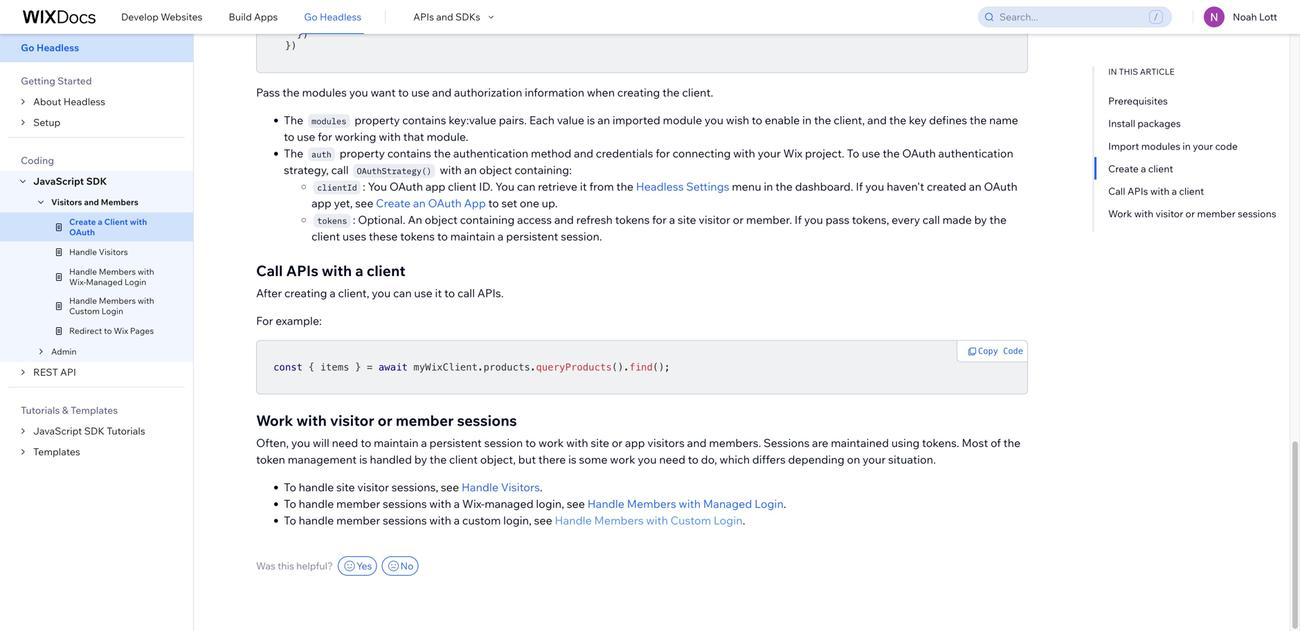 Task type: vqa. For each thing, say whether or not it's contained in the screenshot.
By
yes



Task type: locate. For each thing, give the bounding box(es) containing it.
visitor down the call apis with a client link
[[1156, 208, 1183, 220]]

1 horizontal spatial can
[[517, 180, 535, 193]]

modules for import
[[1141, 140, 1180, 152]]

0 vertical spatial property
[[355, 113, 400, 127]]

sessions,
[[392, 480, 438, 494]]

1 vertical spatial maintain
[[374, 436, 419, 450]]

tokens,
[[852, 213, 889, 227]]

0 vertical spatial handle members with custom login link
[[0, 291, 193, 321]]

contains for the
[[387, 146, 431, 160]]

members
[[101, 197, 138, 207], [99, 267, 136, 277], [99, 296, 136, 306], [627, 497, 676, 511], [594, 514, 644, 527]]

call inside property contains the authentication method and credentials for connecting with your wix project. to use the oauth authentication strategy, call
[[331, 163, 349, 177]]

.
[[478, 362, 484, 373], [530, 362, 536, 373], [624, 362, 629, 373], [540, 480, 543, 494], [784, 497, 786, 511], [743, 514, 745, 527]]

0 vertical spatial handle
[[299, 480, 334, 494]]

0 horizontal spatial wix-
[[69, 277, 86, 287]]

1 vertical spatial visitors
[[99, 247, 128, 257]]

0 vertical spatial creating
[[617, 85, 660, 99]]

menu in the dashboard. if you haven't created an oauth app yet, see
[[312, 180, 1017, 210]]

this
[[1119, 66, 1138, 77]]

member down handled
[[336, 497, 380, 511]]

2 vertical spatial in
[[764, 180, 773, 193]]

pass
[[256, 85, 280, 99]]

0 vertical spatial work
[[538, 436, 564, 450]]

members down often, you will need to maintain a persistent session to work with site or app visitors and members. sessions are maintained using tokens. most of the token management is handled by the client object, but there is some work you need to do, which differs depending on your situation.
[[627, 497, 676, 511]]

0 vertical spatial by
[[974, 213, 987, 227]]

0 vertical spatial :
[[363, 180, 365, 193]]

article image for handle members with custom login
[[53, 300, 65, 312]]

develop
[[121, 11, 159, 23]]

0 vertical spatial call
[[331, 163, 349, 177]]

0 vertical spatial login,
[[536, 497, 564, 511]]

if right "member."
[[795, 213, 802, 227]]

for up auth
[[318, 130, 332, 144]]

1 horizontal spatial work
[[610, 453, 635, 467]]

3 handle from the top
[[299, 514, 334, 527]]

0 vertical spatial call apis with a client
[[1108, 185, 1204, 197]]

1 vertical spatial javascript
[[33, 425, 82, 437]]

to handle site visitor sessions, see handle visitors . to handle member sessions with a wix-managed login, see handle members with managed login . to handle member sessions with a custom login, see handle members with custom login .
[[284, 480, 786, 527]]

client,
[[834, 113, 865, 127], [338, 286, 369, 300]]

your inside often, you will need to maintain a persistent session to work with site or app visitors and members. sessions are maintained using tokens. most of the token management is handled by the client object, but there is some work you need to do, which differs depending on your situation.
[[863, 453, 886, 467]]

1 horizontal spatial wix
[[783, 146, 803, 160]]

1 horizontal spatial call
[[1108, 185, 1125, 197]]

0 horizontal spatial persistent
[[430, 436, 482, 450]]

tokens
[[615, 213, 650, 227], [317, 215, 347, 226], [400, 229, 435, 243]]

article image
[[53, 221, 65, 233], [53, 246, 65, 258], [53, 271, 65, 283], [53, 300, 65, 312], [53, 325, 65, 337]]

copy
[[978, 346, 998, 356]]

javascript sdk tutorials
[[33, 425, 145, 437]]

a inside often, you will need to maintain a persistent session to work with site or app visitors and members. sessions are maintained using tokens. most of the token management is handled by the client object, but there is some work you need to do, which differs depending on your situation.
[[421, 436, 427, 450]]

0 vertical spatial wix-
[[69, 277, 86, 287]]

situation.
[[888, 453, 936, 467]]

javascript for javascript sdk
[[33, 175, 84, 187]]

call inside : optional. an object containing access and refresh tokens for a site visitor or member. if you pass tokens, every call made by the client uses these tokens to maintain a persistent session.
[[923, 213, 940, 227]]

to up handled
[[361, 436, 371, 450]]

use inside property contains key:value pairs. each value is an imported module you wish to enable in the client, and the key defines the name to use for working with that module.
[[297, 130, 315, 144]]

=
[[367, 362, 373, 373]]

handle
[[299, 480, 334, 494], [299, 497, 334, 511], [299, 514, 334, 527]]

1 the from the top
[[284, 113, 303, 127]]

article image up admin
[[53, 325, 65, 337]]

2 horizontal spatial is
[[587, 113, 595, 127]]

with inside handle members with custom login
[[138, 296, 154, 306]]

enable
[[765, 113, 800, 127]]

0 vertical spatial wix
[[783, 146, 803, 160]]

for inside property contains key:value pairs. each value is an imported module you wish to enable in the client, and the key defines the name to use for working with that module.
[[318, 130, 332, 144]]

handle visitors link up managed
[[462, 479, 540, 496]]

article image inside handle visitors link
[[53, 246, 65, 258]]

but
[[518, 453, 536, 467]]

members down handle visitors
[[99, 267, 136, 277]]

1 vertical spatial work
[[256, 411, 293, 430]]

: up uses
[[353, 213, 355, 227]]

an
[[408, 213, 422, 227]]

contains for key:value
[[402, 113, 446, 127]]

app
[[425, 180, 445, 193], [312, 196, 331, 210], [625, 436, 645, 450]]

1 horizontal spatial managed
[[703, 497, 752, 511]]

0 vertical spatial handle visitors link
[[0, 242, 193, 262]]

information
[[525, 85, 584, 99]]

wix- inside to handle site visitor sessions, see handle visitors . to handle member sessions with a wix-managed login, see handle members with managed login . to handle member sessions with a custom login, see handle members with custom login .
[[462, 497, 485, 511]]

article image inside redirect to wix pages link
[[53, 325, 65, 337]]

and inside button
[[436, 11, 453, 23]]

one
[[520, 196, 539, 210]]

0 horizontal spatial maintain
[[374, 436, 419, 450]]

2 horizontal spatial app
[[625, 436, 645, 450]]

is right value
[[587, 113, 595, 127]]

0 vertical spatial the
[[284, 113, 303, 127]]

article image for redirect to wix pages
[[53, 325, 65, 337]]

2 horizontal spatial site
[[678, 213, 696, 227]]

value
[[557, 113, 584, 127]]

go inside button
[[304, 11, 318, 23]]

custom inside to handle site visitor sessions, see handle visitors . to handle member sessions with a wix-managed login, see handle members with managed login . to handle member sessions with a custom login, see handle members with custom login .
[[671, 514, 711, 527]]

object
[[479, 163, 512, 177], [425, 213, 458, 227]]

it
[[580, 180, 587, 193], [435, 286, 442, 300]]

pairs.
[[499, 113, 527, 127]]

your inside import modules in your code link
[[1193, 140, 1213, 152]]

to
[[398, 85, 409, 99], [752, 113, 762, 127], [284, 130, 294, 144], [488, 196, 499, 210], [437, 229, 448, 243], [444, 286, 455, 300], [104, 326, 112, 336], [361, 436, 371, 450], [525, 436, 536, 450], [688, 453, 699, 467]]

oauth inside create a client with oauth
[[69, 227, 95, 237]]

maintain inside often, you will need to maintain a persistent session to work with site or app visitors and members. sessions are maintained using tokens. most of the token management is handled by the client object, but there is some work you need to do, which differs depending on your situation.
[[374, 436, 419, 450]]

0 horizontal spatial app
[[312, 196, 331, 210]]

and inside property contains the authentication method and credentials for connecting with your wix project. to use the oauth authentication strategy, call
[[574, 146, 593, 160]]

or inside often, you will need to maintain a persistent session to work with site or app visitors and members. sessions are maintained using tokens. most of the token management is handled by the client object, but there is some work you need to do, which differs depending on your situation.
[[612, 436, 623, 450]]

the right made
[[990, 213, 1007, 227]]

1 horizontal spatial call apis with a client
[[1108, 185, 1204, 197]]

1 vertical spatial by
[[414, 453, 427, 467]]

sdk down 'tutorials & templates'
[[84, 425, 105, 437]]

create for create a client with oauth
[[69, 217, 96, 227]]

to left set
[[488, 196, 499, 210]]

dashboard.
[[795, 180, 853, 193]]

these
[[369, 229, 398, 243]]

example:
[[276, 314, 322, 328]]

you down visitors on the bottom of the page
[[638, 453, 657, 467]]

5 article image from the top
[[53, 325, 65, 337]]

oauth inside property contains the authentication method and credentials for connecting with your wix project. to use the oauth authentication strategy, call
[[902, 146, 936, 160]]

handle inside handle members with custom login
[[69, 296, 97, 306]]

object inside : optional. an object containing access and refresh tokens for a site visitor or member. if you pass tokens, every call made by the client uses these tokens to maintain a persistent session.
[[425, 213, 458, 227]]

modules for the
[[312, 116, 346, 127]]

the up strategy,
[[284, 146, 303, 160]]

0 horizontal spatial handle visitors link
[[0, 242, 193, 262]]

credentials
[[596, 146, 653, 160]]

the
[[282, 85, 300, 99], [663, 85, 680, 99], [814, 113, 831, 127], [889, 113, 906, 127], [970, 113, 987, 127], [434, 146, 451, 160], [883, 146, 900, 160], [616, 180, 633, 193], [776, 180, 793, 193], [990, 213, 1007, 227], [1003, 436, 1021, 450], [430, 453, 447, 467]]

client left object,
[[449, 453, 478, 467]]

visitor inside to handle site visitor sessions, see handle visitors . to handle member sessions with a wix-managed login, see handle members with managed login . to handle member sessions with a custom login, see handle members with custom login .
[[357, 480, 389, 494]]

to right redirect
[[104, 326, 112, 336]]

handle members with wix-managed login
[[69, 267, 154, 287]]

2 ( from the left
[[653, 362, 659, 373]]

and inside often, you will need to maintain a persistent session to work with site or app visitors and members. sessions are maintained using tokens. most of the token management is handled by the client object, but there is some work you need to do, which differs depending on your situation.
[[687, 436, 707, 450]]

0 horizontal spatial can
[[393, 286, 412, 300]]

app left visitors on the bottom of the page
[[625, 436, 645, 450]]

1 horizontal spatial go headless link
[[304, 2, 361, 31]]

custom
[[69, 306, 100, 316], [671, 514, 711, 527]]

you
[[349, 85, 368, 99], [705, 113, 724, 127], [865, 180, 884, 193], [804, 213, 823, 227], [372, 286, 391, 300], [291, 436, 310, 450], [638, 453, 657, 467]]

property inside property contains the authentication method and credentials for connecting with your wix project. to use the oauth authentication strategy, call
[[340, 146, 385, 160]]

maintain
[[450, 229, 495, 243], [374, 436, 419, 450]]

0 vertical spatial javascript
[[33, 175, 84, 187]]

go inside menu bar
[[21, 42, 34, 54]]

login
[[124, 277, 146, 287], [102, 306, 123, 316], [755, 497, 784, 511], [714, 514, 743, 527]]

1 vertical spatial create
[[376, 196, 411, 210]]

the up "member."
[[776, 180, 793, 193]]

menu bar
[[0, 62, 193, 462]]

property down working
[[340, 146, 385, 160]]

set
[[501, 196, 517, 210]]

2 the from the top
[[284, 146, 303, 160]]

install packages
[[1108, 117, 1181, 130]]

in left code
[[1183, 140, 1191, 152]]

property inside property contains key:value pairs. each value is an imported module you wish to enable in the client, and the key defines the name to use for working with that module.
[[355, 113, 400, 127]]

property for key:value
[[355, 113, 400, 127]]

wix inside property contains the authentication method and credentials for connecting with your wix project. to use the oauth authentication strategy, call
[[783, 146, 803, 160]]

2 article image from the top
[[53, 246, 65, 258]]

client inside : optional. an object containing access and refresh tokens for a site visitor or member. if you pass tokens, every call made by the client uses these tokens to maintain a persistent session.
[[312, 229, 340, 243]]

tokens down an
[[400, 229, 435, 243]]

login, down managed
[[503, 514, 532, 527]]

authentication up oauthstrategy() with an object containing:
[[453, 146, 528, 160]]

to inside sidebar element
[[104, 326, 112, 336]]

article image down visitors and members
[[53, 221, 65, 233]]

1 horizontal spatial :
[[363, 180, 365, 193]]

modules up the modules at the left top of page
[[302, 85, 347, 99]]

0 vertical spatial client,
[[834, 113, 865, 127]]

for down menu in the dashboard. if you haven't created an oauth app yet, see
[[652, 213, 667, 227]]

id.
[[479, 180, 493, 193]]

coding
[[21, 154, 54, 166]]

4 article image from the top
[[53, 300, 65, 312]]

modules inside the modules
[[312, 116, 346, 127]]

site inside : optional. an object containing access and refresh tokens for a site visitor or member. if you pass tokens, every call made by the client uses these tokens to maintain a persistent session.
[[678, 213, 696, 227]]

article image left handle members with wix-managed login
[[53, 271, 65, 283]]

for down property contains key:value pairs. each value is an imported module you wish to enable in the client, and the key defines the name to use for working with that module.
[[656, 146, 670, 160]]

1 vertical spatial wix
[[114, 326, 128, 336]]

create up optional.
[[376, 196, 411, 210]]

helpful?
[[296, 560, 333, 572]]

client left uses
[[312, 229, 340, 243]]

go
[[304, 11, 318, 23], [21, 42, 34, 54]]

handle
[[69, 247, 97, 257], [69, 267, 97, 277], [69, 296, 97, 306], [462, 480, 499, 494], [587, 497, 624, 511], [555, 514, 592, 527]]

1 horizontal spatial it
[[580, 180, 587, 193]]

see right the yet,
[[355, 196, 373, 210]]

0 vertical spatial go headless
[[304, 11, 361, 23]]

clientid
[[317, 182, 357, 193]]

go headless inside menu bar
[[21, 42, 79, 54]]

1 article image from the top
[[53, 221, 65, 233]]

( left ";"
[[653, 362, 659, 373]]

1 vertical spatial wix-
[[462, 497, 485, 511]]

contains inside property contains the authentication method and credentials for connecting with your wix project. to use the oauth authentication strategy, call
[[387, 146, 431, 160]]

handle members with wix-managed login link
[[0, 262, 193, 291]]

visitor down settings
[[699, 213, 730, 227]]

1 vertical spatial work
[[610, 453, 635, 467]]

1 vertical spatial for
[[656, 146, 670, 160]]

go headless for "go headless" button
[[304, 11, 361, 23]]

object down create an oauth app link
[[425, 213, 458, 227]]

go headless link up "started"
[[0, 33, 193, 62]]

pass
[[826, 213, 849, 227]]

and down javascript sdk
[[84, 197, 99, 207]]

1 vertical spatial go
[[21, 42, 34, 54]]

0 horizontal spatial work
[[538, 436, 564, 450]]

0 horizontal spatial managed
[[86, 277, 123, 287]]

see down there
[[534, 514, 552, 527]]

)
[[303, 29, 308, 40], [291, 40, 297, 51], [618, 362, 624, 373], [659, 362, 664, 373]]

often,
[[256, 436, 289, 450]]

visitors up managed
[[501, 480, 540, 494]]

wix left "project."
[[783, 146, 803, 160]]

managed down which in the bottom right of the page
[[703, 497, 752, 511]]

wix left pages
[[114, 326, 128, 336]]

maintain inside : optional. an object containing access and refresh tokens for a site visitor or member. if you pass tokens, every call made by the client uses these tokens to maintain a persistent session.
[[450, 229, 495, 243]]

3 article image from the top
[[53, 271, 65, 283]]

wix
[[783, 146, 803, 160], [114, 326, 128, 336]]

app left the yet,
[[312, 196, 331, 210]]

your left code
[[1193, 140, 1213, 152]]

can up one
[[517, 180, 535, 193]]

0 vertical spatial site
[[678, 213, 696, 227]]

2 authentication from the left
[[938, 146, 1013, 160]]

0 vertical spatial persistent
[[506, 229, 558, 243]]

use right 'want' in the left top of the page
[[411, 85, 430, 99]]

create inside create a client with oauth
[[69, 217, 96, 227]]

with up handle members with custom login
[[138, 267, 154, 277]]

build apps link
[[229, 2, 278, 31]]

0 horizontal spatial tokens
[[317, 215, 347, 226]]

if inside : optional. an object containing access and refresh tokens for a site visitor or member. if you pass tokens, every call made by the client uses these tokens to maintain a persistent session.
[[795, 213, 802, 227]]

oauth
[[902, 146, 936, 160], [389, 180, 423, 193], [984, 180, 1017, 193], [428, 196, 462, 210], [69, 227, 95, 237]]

a down the containing
[[498, 229, 504, 243]]

for inside : optional. an object containing access and refresh tokens for a site visitor or member. if you pass tokens, every call made by the client uses these tokens to maintain a persistent session.
[[652, 213, 667, 227]]

go headless for go headless menu bar
[[21, 42, 79, 54]]

visitor
[[1156, 208, 1183, 220], [699, 213, 730, 227], [330, 411, 374, 430], [357, 480, 389, 494]]

client, down uses
[[338, 286, 369, 300]]

2 handle from the top
[[299, 497, 334, 511]]

member
[[1197, 208, 1236, 220], [396, 411, 454, 430], [336, 497, 380, 511], [336, 514, 380, 527]]

with inside property contains the authentication method and credentials for connecting with your wix project. to use the oauth authentication strategy, call
[[733, 146, 755, 160]]

site down 'management'
[[336, 480, 355, 494]]

0 vertical spatial if
[[856, 180, 863, 193]]

or left "member."
[[733, 213, 744, 227]]

use up the auth on the top left of page
[[297, 130, 315, 144]]

to right 'want' in the left top of the page
[[398, 85, 409, 99]]

oauth up handle visitors
[[69, 227, 95, 237]]

1 vertical spatial object
[[425, 213, 458, 227]]

2 horizontal spatial call
[[923, 213, 940, 227]]

1 javascript from the top
[[33, 175, 84, 187]]

1 horizontal spatial go headless
[[304, 11, 361, 23]]

work with visitor or member sessions up handled
[[256, 411, 517, 430]]

maintain up handled
[[374, 436, 419, 450]]

menu
[[732, 180, 761, 193]]

the left key
[[889, 113, 906, 127]]

tokens right refresh at the top left of the page
[[615, 213, 650, 227]]

with inside create a client with oauth
[[130, 217, 147, 227]]

1 vertical spatial the
[[284, 146, 303, 160]]

tutorials down 'tutorials & templates'
[[107, 425, 145, 437]]

1 horizontal spatial site
[[591, 436, 609, 450]]

create a client link
[[1108, 161, 1173, 175]]

your inside property contains the authentication method and credentials for connecting with your wix project. to use the oauth authentication strategy, call
[[758, 146, 781, 160]]

article image for create a client with oauth
[[53, 221, 65, 233]]

you left "haven't"
[[865, 180, 884, 193]]

working
[[335, 130, 376, 144]]

client.
[[682, 85, 713, 99]]

article image inside the "handle members with wix-managed login" "link"
[[53, 271, 65, 283]]

with up menu
[[733, 146, 755, 160]]

menu bar containing getting started
[[0, 62, 193, 462]]

1 vertical spatial handle
[[299, 497, 334, 511]]

tutorials & templates
[[21, 404, 118, 416]]

visitors
[[51, 197, 82, 207], [99, 247, 128, 257], [501, 480, 540, 494]]

property for the
[[340, 146, 385, 160]]

after
[[256, 286, 282, 300]]

containing:
[[515, 163, 572, 177]]

2 vertical spatial create
[[69, 217, 96, 227]]

1 vertical spatial call
[[256, 262, 283, 280]]

a inside create a client with oauth
[[98, 217, 102, 227]]

go headless menu bar
[[0, 33, 193, 62]]

you left 'want' in the left top of the page
[[349, 85, 368, 99]]

visitor down handled
[[357, 480, 389, 494]]

1 horizontal spatial app
[[425, 180, 445, 193]]

create a client with oauth
[[69, 217, 147, 237]]

call up after
[[256, 262, 283, 280]]

with up pages
[[138, 296, 154, 306]]

0 vertical spatial sdk
[[86, 175, 107, 187]]

object for containing:
[[479, 163, 512, 177]]

need right will
[[332, 436, 358, 450]]

0 vertical spatial in
[[802, 113, 812, 127]]

javascript
[[33, 175, 84, 187], [33, 425, 82, 437]]

1 vertical spatial site
[[591, 436, 609, 450]]

app
[[464, 196, 486, 210]]

wix- inside handle members with wix-managed login
[[69, 277, 86, 287]]

apis.
[[477, 286, 504, 300]]

1 horizontal spatial maintain
[[450, 229, 495, 243]]

you inside : optional. an object containing access and refresh tokens for a site visitor or member. if you pass tokens, every call made by the client uses these tokens to maintain a persistent session.
[[804, 213, 823, 227]]

tokens down the yet,
[[317, 215, 347, 226]]

authorization
[[454, 85, 522, 99]]

0 horizontal spatial work with visitor or member sessions
[[256, 411, 517, 430]]

authentication
[[453, 146, 528, 160], [938, 146, 1013, 160]]

tokens.
[[922, 436, 959, 450]]

create for create an oauth app to set one up.
[[376, 196, 411, 210]]

with left custom
[[429, 514, 451, 527]]

visitors down javascript sdk
[[51, 197, 82, 207]]

an inside menu in the dashboard. if you haven't created an oauth app yet, see
[[969, 180, 981, 193]]

persistent inside : optional. an object containing access and refresh tokens for a site visitor or member. if you pass tokens, every call made by the client uses these tokens to maintain a persistent session.
[[506, 229, 558, 243]]

build
[[229, 11, 252, 23]]

2 vertical spatial modules
[[1141, 140, 1180, 152]]

0 horizontal spatial go headless link
[[0, 33, 193, 62]]

client, inside property contains key:value pairs. each value is an imported module you wish to enable in the client, and the key defines the name to use for working with that module.
[[834, 113, 865, 127]]

1 vertical spatial need
[[659, 453, 685, 467]]

go for go headless menu bar
[[21, 42, 34, 54]]

can down these
[[393, 286, 412, 300]]

1 vertical spatial handle visitors link
[[462, 479, 540, 496]]

contains inside property contains key:value pairs. each value is an imported module you wish to enable in the client, and the key defines the name to use for working with that module.
[[402, 113, 446, 127]]

0 vertical spatial apis
[[413, 11, 434, 23]]

1 horizontal spatial creating
[[617, 85, 660, 99]]

2 vertical spatial for
[[652, 213, 667, 227]]

2 vertical spatial call
[[458, 286, 475, 300]]

apis down create a client
[[1128, 185, 1148, 197]]

1 authentication from the left
[[453, 146, 528, 160]]

article image inside 'handle members with custom login' link
[[53, 300, 65, 312]]

api
[[60, 366, 76, 378]]

import modules in your code
[[1108, 140, 1238, 152]]

made
[[942, 213, 972, 227]]

1 vertical spatial call
[[923, 213, 940, 227]]

0 horizontal spatial custom
[[69, 306, 100, 316]]

oauth right created
[[984, 180, 1017, 193]]

maintain down the containing
[[450, 229, 495, 243]]

1 vertical spatial property
[[340, 146, 385, 160]]

0 vertical spatial work with visitor or member sessions
[[1108, 208, 1276, 220]]

for inside property contains the authentication method and credentials for connecting with your wix project. to use the oauth authentication strategy, call
[[656, 146, 670, 160]]

oauth down key
[[902, 146, 936, 160]]

if inside menu in the dashboard. if you haven't created an oauth app yet, see
[[856, 180, 863, 193]]

article image left handle visitors
[[53, 246, 65, 258]]

article
[[1140, 66, 1175, 77]]

install packages link
[[1108, 116, 1181, 130]]

by up sessions,
[[414, 453, 427, 467]]

0 horizontal spatial your
[[758, 146, 781, 160]]

contains down that
[[387, 146, 431, 160]]

is inside property contains key:value pairs. each value is an imported module you wish to enable in the client, and the key defines the name to use for working with that module.
[[587, 113, 595, 127]]

client
[[104, 217, 128, 227]]

2 vertical spatial handle
[[299, 514, 334, 527]]

2 vertical spatial app
[[625, 436, 645, 450]]

and inside sidebar element
[[84, 197, 99, 207]]

managed inside to handle site visitor sessions, see handle visitors . to handle member sessions with a wix-managed login, see handle members with managed login . to handle member sessions with a custom login, see handle members with custom login .
[[703, 497, 752, 511]]

work with visitor or member sessions down the call apis with a client link
[[1108, 208, 1276, 220]]

2 horizontal spatial visitors
[[501, 480, 540, 494]]

in inside property contains key:value pairs. each value is an imported module you wish to enable in the client, and the key defines the name to use for working with that module.
[[802, 113, 812, 127]]

by
[[974, 213, 987, 227], [414, 453, 427, 467]]

work
[[1108, 208, 1132, 220], [256, 411, 293, 430]]

after creating a client, you can use it to call apis.
[[256, 286, 504, 300]]

code
[[1215, 140, 1238, 152]]

custom up redirect
[[69, 306, 100, 316]]

0 horizontal spatial create
[[69, 217, 96, 227]]

go headless right apps
[[304, 11, 361, 23]]

an down when
[[598, 113, 610, 127]]

templates down javascript sdk tutorials
[[33, 446, 80, 458]]

0 horizontal spatial login,
[[503, 514, 532, 527]]

app up create an oauth app link
[[425, 180, 445, 193]]

2 javascript from the top
[[33, 425, 82, 437]]

for example:
[[256, 314, 322, 328]]

haven't
[[887, 180, 924, 193]]

call apis with a client down uses
[[256, 262, 405, 280]]

2 vertical spatial site
[[336, 480, 355, 494]]

containing
[[460, 213, 515, 227]]

0 horizontal spatial call
[[256, 262, 283, 280]]

app inside often, you will need to maintain a persistent session to work with site or app visitors and members. sessions are maintained using tokens. most of the token management is handled by the client object, but there is some work you need to do, which differs depending on your situation.
[[625, 436, 645, 450]]



Task type: describe. For each thing, give the bounding box(es) containing it.
headless inside menu bar
[[37, 42, 79, 54]]

name
[[989, 113, 1018, 127]]

optional.
[[358, 213, 405, 227]]

and inside property contains key:value pairs. each value is an imported module you wish to enable in the client, and the key defines the name to use for working with that module.
[[867, 113, 887, 127]]

session.
[[561, 229, 602, 243]]

0 horizontal spatial client,
[[338, 286, 369, 300]]

0 vertical spatial call
[[1108, 185, 1125, 197]]

2 you from the left
[[495, 180, 515, 193]]

to up but
[[525, 436, 536, 450]]

key
[[909, 113, 927, 127]]

about headless
[[33, 96, 105, 108]]

visitors inside handle visitors link
[[99, 247, 128, 257]]

sdk for javascript sdk tutorials
[[84, 425, 105, 437]]

redirect to wix pages link
[[0, 321, 193, 341]]

or inside : optional. an object containing access and refresh tokens for a site visitor or member. if you pass tokens, every call made by the client uses these tokens to maintain a persistent session.
[[733, 213, 744, 227]]

sidebar element
[[0, 33, 194, 631]]

imported
[[613, 113, 660, 127]]

a up "after creating a client, you can use it to call apis."
[[355, 262, 363, 280]]

the modules
[[284, 113, 346, 127]]

import
[[1108, 140, 1139, 152]]

by inside : optional. an object containing access and refresh tokens for a site visitor or member. if you pass tokens, every call made by the client uses these tokens to maintain a persistent session.
[[974, 213, 987, 227]]

create an oauth app to set one up.
[[376, 196, 558, 210]]

0 vertical spatial work
[[1108, 208, 1132, 220]]

1 vertical spatial can
[[393, 286, 412, 300]]

1 vertical spatial apis
[[1128, 185, 1148, 197]]

was this helpful?
[[256, 560, 333, 572]]

on
[[847, 453, 860, 467]]

with down sessions,
[[429, 497, 451, 511]]

article image for handle members with wix-managed login
[[53, 271, 65, 283]]

0 vertical spatial need
[[332, 436, 358, 450]]

with down create a client
[[1150, 185, 1170, 197]]

0 horizontal spatial handle members with custom login link
[[0, 291, 193, 321]]

1 vertical spatial call apis with a client
[[256, 262, 405, 280]]

use inside property contains the authentication method and credentials for connecting with your wix project. to use the oauth authentication strategy, call
[[862, 146, 880, 160]]

was
[[256, 560, 275, 572]]

redirect
[[69, 326, 102, 336]]

build apps
[[229, 11, 278, 23]]

depending
[[788, 453, 844, 467]]

members down some
[[594, 514, 644, 527]]

1 horizontal spatial }
[[297, 29, 303, 40]]

maintained
[[831, 436, 889, 450]]

1 vertical spatial work with visitor or member sessions
[[256, 411, 517, 430]]

persistent inside often, you will need to maintain a persistent session to work with site or app visitors and members. sessions are maintained using tokens. most of the token management is handled by the client object, but there is some work you need to do, which differs depending on your situation.
[[430, 436, 482, 450]]

the up sessions,
[[430, 453, 447, 467]]

headless inside button
[[320, 11, 361, 23]]

sessions
[[764, 436, 810, 450]]

&
[[62, 404, 68, 416]]

a left custom
[[454, 514, 460, 527]]

rest api
[[33, 366, 76, 378]]

lott
[[1259, 11, 1277, 23]]

a down menu in the dashboard. if you haven't created an oauth app yet, see
[[669, 213, 675, 227]]

or up handled
[[378, 411, 392, 430]]

with down the module.
[[440, 163, 462, 177]]

see down some
[[567, 497, 585, 511]]

handle inside handle members with wix-managed login
[[69, 267, 97, 277]]

handle visitors
[[69, 247, 128, 257]]

when
[[587, 85, 615, 99]]

oauth left the app
[[428, 196, 462, 210]]

apis and sdks
[[413, 11, 480, 23]]

pass the modules you want to use and authorization information when creating the client.
[[256, 85, 713, 99]]

wix inside redirect to wix pages link
[[114, 326, 128, 336]]

0 vertical spatial tutorials
[[21, 404, 60, 416]]

client up "after creating a client, you can use it to call apis."
[[367, 262, 405, 280]]

member.
[[746, 213, 792, 227]]

there
[[538, 453, 566, 467]]

the down the module.
[[434, 146, 451, 160]]

1 horizontal spatial need
[[659, 453, 685, 467]]

to inside property contains the authentication method and credentials for connecting with your wix project. to use the oauth authentication strategy, call
[[847, 146, 859, 160]]

apis inside button
[[413, 11, 434, 23]]

a left managed
[[454, 497, 460, 511]]

setup
[[33, 116, 60, 128]]

site inside to handle site visitor sessions, see handle visitors . to handle member sessions with a wix-managed login, see handle members with managed login . to handle member sessions with a custom login, see handle members with custom login .
[[336, 480, 355, 494]]

a up work with visitor or member sessions link
[[1172, 185, 1177, 197]]

client down oauthstrategy() with an object containing:
[[448, 180, 476, 193]]

0 horizontal spatial is
[[359, 453, 367, 467]]

are
[[812, 436, 828, 450]]

an up an
[[413, 196, 426, 210]]

the inside : optional. an object containing access and refresh tokens for a site visitor or member. if you pass tokens, every call made by the client uses these tokens to maintain a persistent session.
[[990, 213, 1007, 227]]

{
[[308, 362, 314, 373]]

the left client.
[[663, 85, 680, 99]]

with inside handle members with wix-managed login
[[138, 267, 154, 277]]

1 vertical spatial tutorials
[[107, 425, 145, 437]]

article image for handle visitors
[[53, 246, 65, 258]]

install
[[1108, 117, 1135, 130]]

about
[[33, 96, 61, 108]]

of
[[991, 436, 1001, 450]]

create for create a client
[[1108, 163, 1139, 175]]

2 horizontal spatial }
[[355, 362, 361, 373]]

login down handle members with managed login link in the bottom of the page
[[714, 514, 743, 527]]

1 vertical spatial go headless link
[[0, 33, 193, 62]]

with up will
[[296, 411, 327, 430]]

an up create an oauth app to set one up.
[[464, 163, 477, 177]]

using
[[891, 436, 920, 450]]

visitors inside to handle site visitor sessions, see handle visitors . to handle member sessions with a wix-managed login, see handle members with managed login . to handle member sessions with a custom login, see handle members with custom login .
[[501, 480, 540, 494]]

1 you from the left
[[368, 180, 387, 193]]

login down "differs"
[[755, 497, 784, 511]]

1 horizontal spatial login,
[[536, 497, 564, 511]]

javascript sdk
[[33, 175, 107, 187]]

client inside often, you will need to maintain a persistent session to work with site or app visitors and members. sessions are maintained using tokens. most of the token management is handled by the client object, but there is some work you need to do, which differs depending on your situation.
[[449, 453, 478, 467]]

see right sessions,
[[441, 480, 459, 494]]

go for "go headless" button
[[304, 11, 318, 23]]

login inside handle members with wix-managed login
[[124, 277, 146, 287]]

to right wish
[[752, 113, 762, 127]]

0 horizontal spatial creating
[[284, 286, 327, 300]]

create an oauth app link
[[376, 195, 486, 211]]

;
[[664, 362, 670, 373]]

client up work with visitor or member sessions link
[[1179, 185, 1204, 197]]

or inside work with visitor or member sessions link
[[1186, 208, 1195, 220]]

managed
[[485, 497, 533, 511]]

apps
[[254, 11, 278, 23]]

you down these
[[372, 286, 391, 300]]

with down visitors on the bottom of the page
[[679, 497, 701, 511]]

sdks
[[455, 11, 480, 23]]

noah lott image
[[1204, 7, 1225, 27]]

object,
[[480, 453, 516, 467]]

with down the call apis with a client link
[[1134, 208, 1153, 220]]

to inside : optional. an object containing access and refresh tokens for a site visitor or member. if you pass tokens, every call made by the client uses these tokens to maintain a persistent session.
[[437, 229, 448, 243]]

to left do, on the bottom right of page
[[688, 453, 699, 467]]

noah lott
[[1233, 11, 1277, 23]]

object for containing
[[425, 213, 458, 227]]

redirect to wix pages
[[69, 326, 154, 336]]

and up key:value
[[432, 85, 452, 99]]

do,
[[701, 453, 717, 467]]

visitors
[[647, 436, 685, 450]]

: inside : optional. an object containing access and refresh tokens for a site visitor or member. if you pass tokens, every call made by the client uses these tokens to maintain a persistent session.
[[353, 213, 355, 227]]

1 vertical spatial it
[[435, 286, 442, 300]]

0 horizontal spatial work
[[256, 411, 293, 430]]

0 vertical spatial can
[[517, 180, 535, 193]]

1 vertical spatial templates
[[33, 446, 80, 458]]

access
[[517, 213, 552, 227]]

call apis with a client link
[[1108, 184, 1204, 198]]

which
[[720, 453, 750, 467]]

1 vertical spatial handle members with custom login link
[[555, 512, 743, 529]]

find
[[629, 362, 653, 373]]

members up client on the left top
[[101, 197, 138, 207]]

the right from
[[616, 180, 633, 193]]

to left apis.
[[444, 286, 455, 300]]

to up the auth on the top left of page
[[284, 130, 294, 144]]

the right 'pass'
[[282, 85, 300, 99]]

custom inside handle members with custom login
[[69, 306, 100, 316]]

work with visitor or member sessions link
[[1108, 206, 1276, 220]]

in inside menu in the dashboard. if you haven't created an oauth app yet, see
[[764, 180, 773, 193]]

you inside property contains key:value pairs. each value is an imported module you wish to enable in the client, and the key defines the name to use for working with that module.
[[705, 113, 724, 127]]

you left will
[[291, 436, 310, 450]]

with inside property contains key:value pairs. each value is an imported module you wish to enable in the client, and the key defines the name to use for working with that module.
[[379, 130, 401, 144]]

products
[[484, 362, 530, 373]]

the for the modules
[[284, 113, 303, 127]]

a up the call apis with a client link
[[1141, 163, 1146, 175]]

with inside often, you will need to maintain a persistent session to work with site or app visitors and members. sessions are maintained using tokens. most of the token management is handled by the client object, but there is some work you need to do, which differs depending on your situation.
[[566, 436, 588, 450]]

javascript for javascript sdk tutorials
[[33, 425, 82, 437]]

with down uses
[[322, 262, 352, 280]]

that
[[403, 130, 424, 144]]

often, you will need to maintain a persistent session to work with site or app visitors and members. sessions are maintained using tokens. most of the token management is handled by the client object, but there is some work you need to do, which differs depending on your situation.
[[256, 436, 1021, 467]]

1 horizontal spatial tokens
[[400, 229, 435, 243]]

1 handle from the top
[[299, 480, 334, 494]]

oauth down oauthstrategy()
[[389, 180, 423, 193]]

members inside handle members with custom login
[[99, 296, 136, 306]]

2 vertical spatial apis
[[286, 262, 318, 280]]

a right after
[[330, 286, 336, 300]]

0 vertical spatial visitors
[[51, 197, 82, 207]]

auth
[[312, 149, 331, 160]]

0 vertical spatial templates
[[71, 404, 118, 416]]

the right of
[[1003, 436, 1021, 450]]

see inside menu in the dashboard. if you haven't created an oauth app yet, see
[[355, 196, 373, 210]]

getting started
[[21, 75, 92, 87]]

handled
[[370, 453, 412, 467]]

connecting
[[673, 146, 731, 160]]

some
[[579, 453, 607, 467]]

login inside handle members with custom login
[[102, 306, 123, 316]]

0 vertical spatial modules
[[302, 85, 347, 99]]

the up "haven't"
[[883, 146, 900, 160]]

{ items }
[[308, 362, 361, 373]]

an inside property contains key:value pairs. each value is an imported module you wish to enable in the client, and the key defines the name to use for working with that module.
[[598, 113, 610, 127]]

0 vertical spatial app
[[425, 180, 445, 193]]

visitor up 'management'
[[330, 411, 374, 430]]

this
[[278, 560, 294, 572]]

Search... field
[[995, 7, 1149, 27]]

oauth inside menu in the dashboard. if you haven't created an oauth app yet, see
[[984, 180, 1017, 193]]

1 horizontal spatial work with visitor or member sessions
[[1108, 208, 1276, 220]]

and inside : optional. an object containing access and refresh tokens for a site visitor or member. if you pass tokens, every call made by the client uses these tokens to maintain a persistent session.
[[554, 213, 574, 227]]

visitor inside : optional. an object containing access and refresh tokens for a site visitor or member. if you pass tokens, every call made by the client uses these tokens to maintain a persistent session.
[[699, 213, 730, 227]]

2 horizontal spatial tokens
[[615, 213, 650, 227]]

the left "name"
[[970, 113, 987, 127]]

yes
[[356, 560, 372, 572]]

client up the call apis with a client link
[[1148, 163, 1173, 175]]

0 horizontal spatial }
[[285, 40, 291, 51]]

you inside menu in the dashboard. if you haven't created an oauth app yet, see
[[865, 180, 884, 193]]

module.
[[427, 130, 468, 144]]

managed inside handle members with wix-managed login
[[86, 277, 123, 287]]

member down the call apis with a client link
[[1197, 208, 1236, 220]]

1 vertical spatial login,
[[503, 514, 532, 527]]

by inside often, you will need to maintain a persistent session to work with site or app visitors and members. sessions are maintained using tokens. most of the token management is handled by the client object, but there is some work you need to do, which differs depending on your situation.
[[414, 453, 427, 467]]

build apps button
[[229, 2, 278, 31]]

the for the auth
[[284, 146, 303, 160]]

up.
[[542, 196, 558, 210]]

use left apis.
[[414, 286, 432, 300]]

app inside menu in the dashboard. if you haven't created an oauth app yet, see
[[312, 196, 331, 210]]

member up handled
[[396, 411, 454, 430]]

clientid : you oauth app client id. you can retrieve it from the headless settings
[[317, 180, 729, 193]]

1 horizontal spatial is
[[568, 453, 577, 467]]

develop websites
[[121, 11, 202, 23]]

the up "project."
[[814, 113, 831, 127]]

1 vertical spatial in
[[1183, 140, 1191, 152]]

: optional. an object containing access and refresh tokens for a site visitor or member. if you pass tokens, every call made by the client uses these tokens to maintain a persistent session.
[[312, 213, 1007, 243]]

apis and sdks button
[[413, 11, 497, 23]]

the inside menu in the dashboard. if you haven't created an oauth app yet, see
[[776, 180, 793, 193]]

0 vertical spatial it
[[580, 180, 587, 193]]

with down handle members with managed login link in the bottom of the page
[[646, 514, 668, 527]]

site inside often, you will need to maintain a persistent session to work with site or app visitors and members. sessions are maintained using tokens. most of the token management is handled by the client object, but there is some work you need to do, which differs depending on your situation.
[[591, 436, 609, 450]]

wish
[[726, 113, 749, 127]]

sdk for javascript sdk
[[86, 175, 107, 187]]

1 ( from the left
[[612, 362, 618, 373]]

each
[[529, 113, 555, 127]]

develop websites link
[[121, 2, 202, 31]]

1 horizontal spatial handle visitors link
[[462, 479, 540, 496]]

await mywixclient . products . queryproducts ( ) . find ( ) ;
[[378, 362, 670, 373]]

members inside handle members with wix-managed login
[[99, 267, 136, 277]]

copy code
[[978, 346, 1023, 356]]

created
[[927, 180, 966, 193]]

key:value
[[449, 113, 496, 127]]

token
[[256, 453, 285, 467]]

items
[[320, 362, 349, 373]]

member up yes
[[336, 514, 380, 527]]



